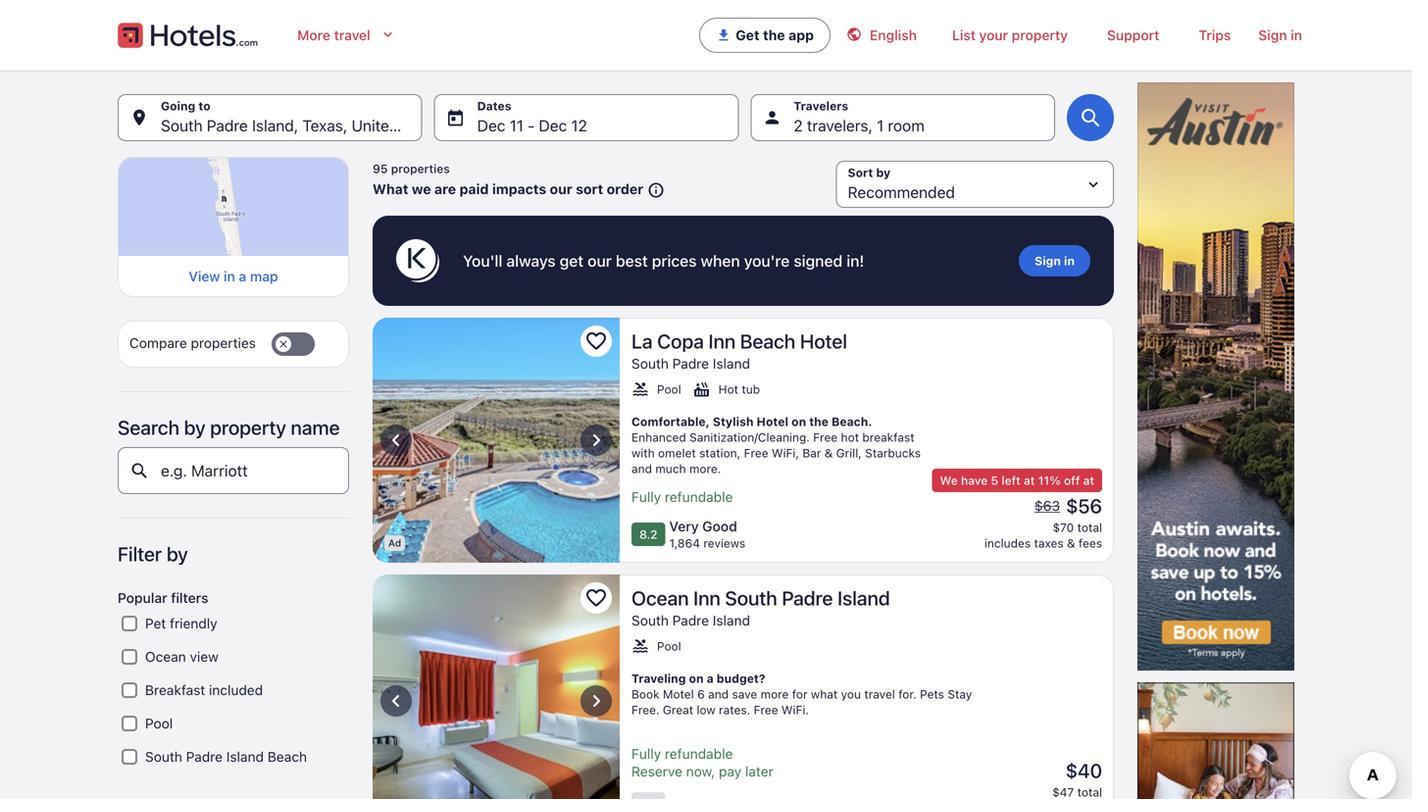 Task type: describe. For each thing, give the bounding box(es) containing it.
omelet
[[658, 446, 696, 460]]

property for your
[[1012, 27, 1068, 43]]

sign in for sign in dropdown button
[[1259, 27, 1302, 43]]

in!
[[847, 252, 864, 270]]

$63 button
[[1033, 497, 1062, 515]]

in for view in a map button
[[224, 268, 235, 285]]

2 dec from the left
[[539, 116, 567, 135]]

free inside traveling on a budget? book motel 6 and save more for what you travel for. pets stay free. great low rates. free wifi.
[[754, 703, 778, 717]]

more travel
[[297, 27, 370, 43]]

get the app link
[[699, 18, 831, 53]]

support link
[[1088, 16, 1179, 55]]

on inside comfortable, stylish hotel on the beach. enhanced sanitization/cleaning. free hot breakfast with omelet station, free wifi, bar & grill, starbucks and much more.
[[792, 415, 806, 429]]

fees
[[1079, 536, 1102, 550]]

hot
[[841, 431, 859, 444]]

travel inside traveling on a budget? book motel 6 and save more for what you travel for. pets stay free. great low rates. free wifi.
[[864, 688, 895, 701]]

starbucks
[[865, 446, 921, 460]]

south padre island, texas, united states of america
[[161, 116, 529, 135]]

wifi.
[[782, 703, 809, 717]]

south padre island beach
[[145, 749, 307, 765]]

more.
[[689, 462, 721, 476]]

support
[[1107, 27, 1160, 43]]

have
[[961, 474, 988, 487]]

later
[[745, 764, 774, 780]]

english button
[[831, 16, 933, 55]]

our inside what we are paid impacts our sort order link
[[550, 181, 573, 197]]

we
[[940, 474, 958, 487]]

search
[[118, 416, 179, 439]]

united
[[352, 116, 399, 135]]

with
[[632, 446, 655, 460]]

south inside la copa inn beach hotel south padre island
[[632, 356, 669, 372]]

ocean inn south padre island south padre island
[[632, 587, 890, 629]]

8.2
[[639, 528, 658, 541]]

in for sign in link
[[1064, 254, 1075, 268]]

for
[[792, 688, 808, 701]]

small image inside english button
[[846, 26, 862, 42]]

pet
[[145, 616, 166, 632]]

america
[[470, 116, 529, 135]]

show previous image for ocean inn south padre island image
[[384, 689, 408, 713]]

11%
[[1038, 474, 1061, 487]]

inn inside la copa inn beach hotel south padre island
[[709, 330, 736, 353]]

sign for sign in dropdown button
[[1259, 27, 1287, 43]]

12
[[571, 116, 587, 135]]

travel inside "dropdown button"
[[334, 27, 370, 43]]

11
[[510, 116, 524, 135]]

view
[[189, 268, 220, 285]]

sort
[[576, 181, 603, 197]]

reserve
[[632, 764, 683, 780]]

ocean for view
[[145, 649, 186, 665]]

included
[[209, 682, 263, 698]]

grill,
[[836, 446, 862, 460]]

you
[[841, 688, 861, 701]]

order
[[607, 181, 644, 197]]

what we are paid impacts our sort order link
[[373, 180, 665, 199]]

-
[[528, 116, 535, 135]]

island inside la copa inn beach hotel south padre island
[[713, 356, 750, 372]]

1 horizontal spatial our
[[588, 252, 612, 270]]

compare properties
[[129, 335, 256, 351]]

filter
[[118, 543, 162, 566]]

includes
[[985, 536, 1031, 550]]

1 vertical spatial free
[[744, 446, 769, 460]]

& inside "$63 $56 $70 total includes taxes & fees"
[[1067, 536, 1075, 550]]

padre inside south padre island, texas, united states of america dropdown button
[[207, 116, 248, 135]]

rates.
[[719, 703, 750, 717]]

bar
[[803, 446, 821, 460]]

refundable for fully refundable
[[665, 489, 733, 505]]

1
[[877, 116, 884, 135]]

stylish
[[713, 415, 754, 429]]

name
[[291, 416, 340, 439]]

we have 5 left at 11% off at
[[940, 474, 1095, 487]]

and inside comfortable, stylish hotel on the beach. enhanced sanitization/cleaning. free hot breakfast with omelet station, free wifi, bar & grill, starbucks and much more.
[[632, 462, 652, 476]]

room image
[[373, 575, 620, 799]]

south inside dropdown button
[[161, 116, 203, 135]]

sign in link
[[1019, 245, 1091, 277]]

hotel inside la copa inn beach hotel south padre island
[[800, 330, 847, 353]]

the inside comfortable, stylish hotel on the beach. enhanced sanitization/cleaning. free hot breakfast with omelet station, free wifi, bar & grill, starbucks and much more.
[[809, 415, 829, 429]]

now,
[[686, 764, 715, 780]]

traveling
[[632, 672, 686, 686]]

1 at from the left
[[1024, 474, 1035, 487]]

ad
[[388, 537, 401, 549]]

view in a map button
[[129, 268, 337, 286]]

your
[[979, 27, 1008, 43]]

enhanced
[[632, 431, 686, 444]]

dec 11 - dec 12 button
[[434, 94, 739, 141]]

we
[[412, 181, 431, 197]]

more travel button
[[282, 16, 412, 55]]

2 vertical spatial small image
[[632, 638, 649, 655]]

list your property
[[952, 27, 1068, 43]]

tub
[[742, 383, 760, 396]]

always
[[506, 252, 556, 270]]

list
[[952, 27, 976, 43]]

1 vertical spatial pool
[[657, 639, 681, 653]]

book
[[632, 688, 660, 701]]

list your property link
[[933, 16, 1088, 55]]

south down reviews
[[725, 587, 777, 610]]

fully for fully refundable
[[632, 489, 661, 505]]

save
[[732, 688, 757, 701]]

the inside get the app link
[[763, 27, 785, 43]]

map
[[250, 268, 278, 285]]

when
[[701, 252, 740, 270]]

copa
[[657, 330, 704, 353]]

breakfast
[[145, 682, 205, 698]]



Task type: vqa. For each thing, say whether or not it's contained in the screenshot.
the in 'Comfortable, Stylish Hotel on the Beach. Enhanced Sanitization/Cleaning. Free hot breakfast with omelet station, Free WiFi, Bar & Grill, Starbucks and much more.'
yes



Task type: locate. For each thing, give the bounding box(es) containing it.
1 vertical spatial sign in
[[1035, 254, 1075, 268]]

off
[[1064, 474, 1080, 487]]

travel right the more
[[334, 27, 370, 43]]

1 horizontal spatial the
[[809, 415, 829, 429]]

hotel up sanitization/cleaning.
[[757, 415, 789, 429]]

padre down breakfast included
[[186, 749, 223, 765]]

ocean inside ocean inn south padre island south padre island
[[632, 587, 689, 610]]

1 vertical spatial hotel
[[757, 415, 789, 429]]

room
[[888, 116, 925, 135]]

property for by
[[210, 416, 286, 439]]

beach
[[740, 330, 796, 353], [268, 749, 307, 765]]

breakfast
[[863, 431, 915, 444]]

get
[[560, 252, 584, 270]]

of
[[452, 116, 466, 135]]

1 horizontal spatial travel
[[864, 688, 895, 701]]

small image left hot
[[693, 381, 711, 398]]

2
[[794, 116, 803, 135]]

ocean up breakfast
[[145, 649, 186, 665]]

1 dec from the left
[[477, 116, 506, 135]]

budget?
[[717, 672, 766, 686]]

travel
[[334, 27, 370, 43], [864, 688, 895, 701]]

properties right compare
[[191, 335, 256, 351]]

0 vertical spatial pool
[[657, 383, 681, 396]]

a left budget?
[[707, 672, 714, 686]]

small image inside what we are paid impacts our sort order link
[[644, 182, 665, 199]]

0 vertical spatial travel
[[334, 27, 370, 43]]

1 refundable from the top
[[665, 489, 733, 505]]

0 horizontal spatial hotel
[[757, 415, 789, 429]]

0 vertical spatial small image
[[846, 26, 862, 42]]

much
[[656, 462, 686, 476]]

padre up traveling
[[673, 612, 709, 629]]

free down sanitization/cleaning.
[[744, 446, 769, 460]]

on up the bar
[[792, 415, 806, 429]]

bbq/picnic area image
[[373, 318, 620, 563]]

sign inside sign in link
[[1035, 254, 1061, 268]]

south
[[161, 116, 203, 135], [632, 356, 669, 372], [725, 587, 777, 610], [632, 612, 669, 629], [145, 749, 182, 765]]

free up the bar
[[813, 431, 838, 444]]

beach.
[[832, 415, 872, 429]]

1 horizontal spatial sign in
[[1259, 27, 1302, 43]]

show previous image for la copa inn beach hotel image
[[384, 429, 408, 452]]

0 horizontal spatial travel
[[334, 27, 370, 43]]

1 vertical spatial a
[[707, 672, 714, 686]]

filters
[[171, 590, 208, 606]]

0 horizontal spatial on
[[689, 672, 704, 686]]

1 vertical spatial our
[[588, 252, 612, 270]]

refundable down more.
[[665, 489, 733, 505]]

0 vertical spatial beach
[[740, 330, 796, 353]]

pet friendly
[[145, 616, 217, 632]]

at right off
[[1083, 474, 1095, 487]]

1 vertical spatial by
[[167, 543, 188, 566]]

1 horizontal spatial in
[[1064, 254, 1075, 268]]

and right 6
[[708, 688, 729, 701]]

very
[[669, 518, 699, 535]]

island up hot
[[713, 356, 750, 372]]

2 refundable from the top
[[665, 746, 733, 762]]

0 horizontal spatial at
[[1024, 474, 1035, 487]]

by for filter
[[167, 543, 188, 566]]

1 horizontal spatial beach
[[740, 330, 796, 353]]

station,
[[699, 446, 741, 460]]

in inside dropdown button
[[1291, 27, 1302, 43]]

1 vertical spatial property
[[210, 416, 286, 439]]

1 vertical spatial properties
[[191, 335, 256, 351]]

1 vertical spatial refundable
[[665, 746, 733, 762]]

small image
[[846, 26, 862, 42], [632, 381, 649, 398], [632, 638, 649, 655]]

refundable up now,
[[665, 746, 733, 762]]

pay
[[719, 764, 742, 780]]

you'll always get our best prices when you're signed in!
[[463, 252, 864, 270]]

prices
[[652, 252, 697, 270]]

& inside comfortable, stylish hotel on the beach. enhanced sanitization/cleaning. free hot breakfast with omelet station, free wifi, bar & grill, starbucks and much more.
[[825, 446, 833, 460]]

properties for compare properties
[[191, 335, 256, 351]]

free.
[[632, 703, 660, 717]]

breakfast included
[[145, 682, 263, 698]]

0 horizontal spatial &
[[825, 446, 833, 460]]

show next image for ocean inn south padre island image
[[585, 689, 608, 713]]

0 vertical spatial small image
[[644, 182, 665, 199]]

0 vertical spatial fully
[[632, 489, 661, 505]]

great
[[663, 703, 694, 717]]

0 vertical spatial properties
[[391, 162, 450, 176]]

1 horizontal spatial and
[[708, 688, 729, 701]]

0 vertical spatial hotel
[[800, 330, 847, 353]]

0 horizontal spatial small image
[[644, 182, 665, 199]]

south down la
[[632, 356, 669, 372]]

1 vertical spatial the
[[809, 415, 829, 429]]

&
[[825, 446, 833, 460], [1067, 536, 1075, 550]]

0 horizontal spatial in
[[224, 268, 235, 285]]

$70
[[1053, 521, 1074, 535]]

at
[[1024, 474, 1035, 487], [1083, 474, 1095, 487]]

property
[[1012, 27, 1068, 43], [210, 416, 286, 439]]

$56
[[1066, 494, 1102, 517]]

and inside traveling on a budget? book motel 6 and save more for what you travel for. pets stay free. great low rates. free wifi.
[[708, 688, 729, 701]]

on
[[792, 415, 806, 429], [689, 672, 704, 686]]

1 vertical spatial &
[[1067, 536, 1075, 550]]

1 vertical spatial sign
[[1035, 254, 1061, 268]]

small image right sort
[[644, 182, 665, 199]]

0 vertical spatial sign
[[1259, 27, 1287, 43]]

a left map
[[239, 268, 246, 285]]

1 fully from the top
[[632, 489, 661, 505]]

filter by
[[118, 543, 188, 566]]

1 vertical spatial ocean
[[145, 649, 186, 665]]

taxes
[[1034, 536, 1064, 550]]

property inside list your property link
[[1012, 27, 1068, 43]]

small image
[[644, 182, 665, 199], [693, 381, 711, 398]]

& right the bar
[[825, 446, 833, 460]]

2 fully from the top
[[632, 746, 661, 762]]

comfortable,
[[632, 415, 710, 429]]

padre down copa
[[673, 356, 709, 372]]

dec
[[477, 116, 506, 135], [539, 116, 567, 135]]

1 horizontal spatial property
[[1012, 27, 1068, 43]]

fully up reserve
[[632, 746, 661, 762]]

inn
[[709, 330, 736, 353], [694, 587, 721, 610]]

$40
[[1066, 759, 1102, 782]]

small image left english
[[846, 26, 862, 42]]

small image up traveling
[[632, 638, 649, 655]]

hot tub
[[719, 383, 760, 396]]

the right get
[[763, 27, 785, 43]]

by right search
[[184, 416, 206, 439]]

beach for island
[[268, 749, 307, 765]]

95 properties
[[373, 162, 450, 176]]

2 horizontal spatial in
[[1291, 27, 1302, 43]]

hotels logo image
[[118, 20, 258, 51]]

our left sort
[[550, 181, 573, 197]]

pool down breakfast
[[145, 716, 173, 732]]

1 horizontal spatial hotel
[[800, 330, 847, 353]]

& down $70
[[1067, 536, 1075, 550]]

1 horizontal spatial properties
[[391, 162, 450, 176]]

island down included
[[226, 749, 264, 765]]

more
[[761, 688, 789, 701]]

0 horizontal spatial properties
[[191, 335, 256, 351]]

0 vertical spatial on
[[792, 415, 806, 429]]

sign in for sign in link
[[1035, 254, 1075, 268]]

hotel down signed
[[800, 330, 847, 353]]

$63
[[1035, 498, 1060, 514]]

1 vertical spatial inn
[[694, 587, 721, 610]]

popular
[[118, 590, 167, 606]]

0 horizontal spatial beach
[[268, 749, 307, 765]]

0 horizontal spatial and
[[632, 462, 652, 476]]

friendly
[[170, 616, 217, 632]]

inn down reviews
[[694, 587, 721, 610]]

0 vertical spatial &
[[825, 446, 833, 460]]

a inside traveling on a budget? book motel 6 and save more for what you travel for. pets stay free. great low rates. free wifi.
[[707, 672, 714, 686]]

1 vertical spatial beach
[[268, 749, 307, 765]]

south padre island, texas, united states of america button
[[118, 94, 529, 141]]

signed
[[794, 252, 843, 270]]

south down breakfast
[[145, 749, 182, 765]]

property left name
[[210, 416, 286, 439]]

0 horizontal spatial dec
[[477, 116, 506, 135]]

0 horizontal spatial sign
[[1035, 254, 1061, 268]]

get
[[736, 27, 760, 43]]

pool up traveling
[[657, 639, 681, 653]]

Save La Copa Inn Beach Hotel to a trip checkbox
[[581, 326, 612, 357]]

1 vertical spatial fully
[[632, 746, 661, 762]]

south right save ocean inn south padre island to a trip option
[[632, 612, 669, 629]]

1 vertical spatial small image
[[632, 381, 649, 398]]

la
[[632, 330, 653, 353]]

0 vertical spatial free
[[813, 431, 838, 444]]

1 horizontal spatial dec
[[539, 116, 567, 135]]

refundable for fully refundable reserve now, pay later
[[665, 746, 733, 762]]

2 at from the left
[[1083, 474, 1095, 487]]

0 vertical spatial by
[[184, 416, 206, 439]]

0 vertical spatial refundable
[[665, 489, 733, 505]]

1 vertical spatial travel
[[864, 688, 895, 701]]

2 travelers, 1 room button
[[751, 94, 1055, 141]]

dec left 11
[[477, 116, 506, 135]]

fully inside fully refundable reserve now, pay later
[[632, 746, 661, 762]]

get the app
[[736, 27, 814, 43]]

stay
[[948, 688, 972, 701]]

0 horizontal spatial property
[[210, 416, 286, 439]]

1 horizontal spatial ocean
[[632, 587, 689, 610]]

fully refundable
[[632, 489, 733, 505]]

south down hotels logo
[[161, 116, 203, 135]]

beach for inn
[[740, 330, 796, 353]]

view
[[190, 649, 219, 665]]

0 vertical spatial ocean
[[632, 587, 689, 610]]

travelers,
[[807, 116, 873, 135]]

compare
[[129, 335, 187, 351]]

padre up traveling on a budget? book motel 6 and save more for what you travel for. pets stay free. great low rates. free wifi.
[[782, 587, 833, 610]]

0 vertical spatial property
[[1012, 27, 1068, 43]]

free down more
[[754, 703, 778, 717]]

fully for fully refundable reserve now, pay later
[[632, 746, 661, 762]]

0 vertical spatial sign in
[[1259, 27, 1302, 43]]

0 horizontal spatial our
[[550, 181, 573, 197]]

ocean down 1,864
[[632, 587, 689, 610]]

island,
[[252, 116, 298, 135]]

impacts
[[492, 181, 546, 197]]

property right your
[[1012, 27, 1068, 43]]

1 vertical spatial on
[[689, 672, 704, 686]]

for.
[[899, 688, 917, 701]]

padre inside la copa inn beach hotel south padre island
[[673, 356, 709, 372]]

a for on
[[707, 672, 714, 686]]

paid
[[460, 181, 489, 197]]

ocean view
[[145, 649, 219, 665]]

dec right -
[[539, 116, 567, 135]]

0 horizontal spatial the
[[763, 27, 785, 43]]

beach inside la copa inn beach hotel south padre island
[[740, 330, 796, 353]]

a for in
[[239, 268, 246, 285]]

0 horizontal spatial ocean
[[145, 649, 186, 665]]

island up budget?
[[713, 612, 750, 629]]

in for sign in dropdown button
[[1291, 27, 1302, 43]]

1 horizontal spatial a
[[707, 672, 714, 686]]

a inside button
[[239, 268, 246, 285]]

properties up we
[[391, 162, 450, 176]]

on up 6
[[689, 672, 704, 686]]

2 vertical spatial free
[[754, 703, 778, 717]]

island up you
[[838, 587, 890, 610]]

0 vertical spatial inn
[[709, 330, 736, 353]]

inn right copa
[[709, 330, 736, 353]]

at right left
[[1024, 474, 1035, 487]]

0 horizontal spatial sign in
[[1035, 254, 1075, 268]]

0 vertical spatial the
[[763, 27, 785, 43]]

small image up comfortable,
[[632, 381, 649, 398]]

la copa inn beach hotel south padre island
[[632, 330, 847, 372]]

1 vertical spatial and
[[708, 688, 729, 701]]

0 vertical spatial our
[[550, 181, 573, 197]]

0 horizontal spatial a
[[239, 268, 246, 285]]

inn inside ocean inn south padre island south padre island
[[694, 587, 721, 610]]

the
[[763, 27, 785, 43], [809, 415, 829, 429]]

6
[[697, 688, 705, 701]]

static map image image
[[118, 157, 349, 256]]

sign inside sign in dropdown button
[[1259, 27, 1287, 43]]

and down "with"
[[632, 462, 652, 476]]

our right get
[[588, 252, 612, 270]]

sign
[[1259, 27, 1287, 43], [1035, 254, 1061, 268]]

popular filters
[[118, 590, 208, 606]]

1 horizontal spatial sign
[[1259, 27, 1287, 43]]

what
[[811, 688, 838, 701]]

by right filter
[[167, 543, 188, 566]]

refundable inside fully refundable reserve now, pay later
[[665, 746, 733, 762]]

1 horizontal spatial at
[[1083, 474, 1095, 487]]

the up the bar
[[809, 415, 829, 429]]

show next image for la copa inn beach hotel image
[[585, 429, 608, 452]]

motel
[[663, 688, 694, 701]]

Save Ocean Inn South Padre Island to a trip checkbox
[[581, 583, 612, 614]]

hotel inside comfortable, stylish hotel on the beach. enhanced sanitization/cleaning. free hot breakfast with omelet station, free wifi, bar & grill, starbucks and much more.
[[757, 415, 789, 429]]

$63 $56 $70 total includes taxes & fees
[[985, 494, 1102, 550]]

by for search
[[184, 416, 206, 439]]

fully down much on the bottom left of page
[[632, 489, 661, 505]]

ocean
[[632, 587, 689, 610], [145, 649, 186, 665]]

our
[[550, 181, 573, 197], [588, 252, 612, 270]]

2 vertical spatial pool
[[145, 716, 173, 732]]

total
[[1078, 521, 1102, 535]]

1 horizontal spatial on
[[792, 415, 806, 429]]

1 horizontal spatial small image
[[693, 381, 711, 398]]

sanitization/cleaning.
[[690, 431, 810, 444]]

a
[[239, 268, 246, 285], [707, 672, 714, 686]]

what we are paid impacts our sort order
[[373, 181, 644, 197]]

sign for sign in link
[[1035, 254, 1061, 268]]

padre left "island,"
[[207, 116, 248, 135]]

low
[[697, 703, 716, 717]]

1 horizontal spatial &
[[1067, 536, 1075, 550]]

travel left for.
[[864, 688, 895, 701]]

ocean for inn
[[632, 587, 689, 610]]

pool up comfortable,
[[657, 383, 681, 396]]

on inside traveling on a budget? book motel 6 and save more for what you travel for. pets stay free. great low rates. free wifi.
[[689, 672, 704, 686]]

search image
[[1079, 106, 1102, 129]]

1 vertical spatial small image
[[693, 381, 711, 398]]

hotel
[[800, 330, 847, 353], [757, 415, 789, 429]]

what
[[373, 181, 408, 197]]

more
[[297, 27, 331, 43]]

sign in inside dropdown button
[[1259, 27, 1302, 43]]

best
[[616, 252, 648, 270]]

properties for 95 properties
[[391, 162, 450, 176]]

0 vertical spatial a
[[239, 268, 246, 285]]

download the app button image
[[716, 27, 732, 43]]

in inside button
[[224, 268, 235, 285]]

good
[[702, 518, 737, 535]]

you're
[[744, 252, 790, 270]]

0 vertical spatial and
[[632, 462, 652, 476]]



